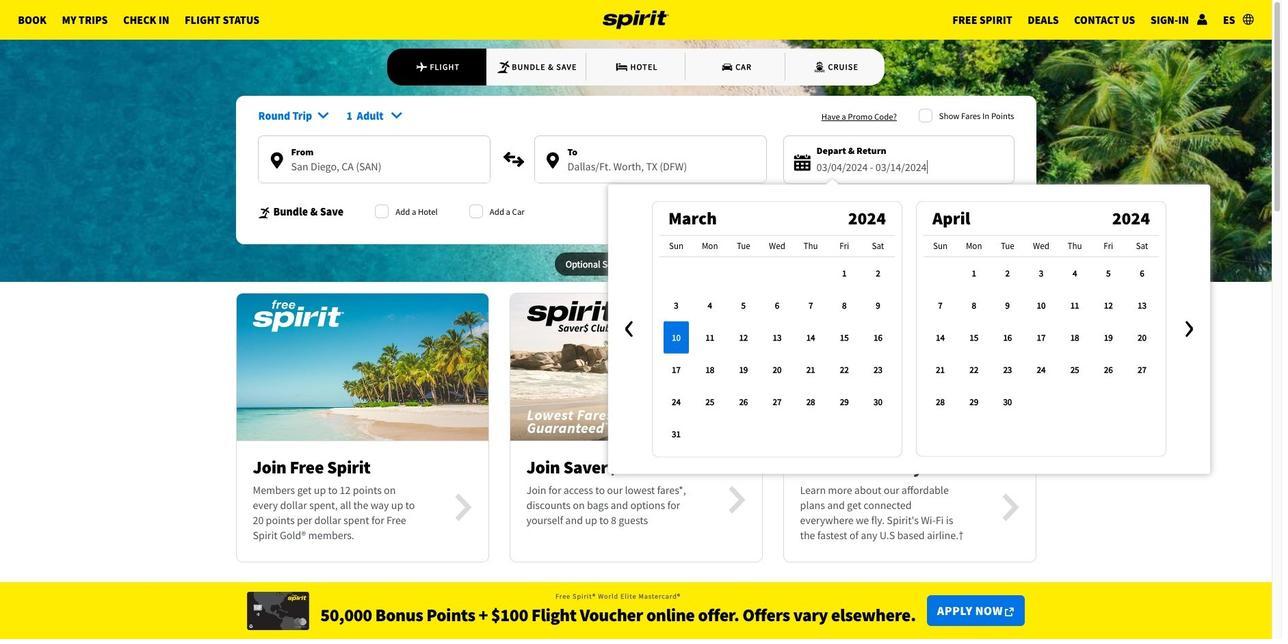 Task type: locate. For each thing, give the bounding box(es) containing it.
0 horizontal spatial grid
[[659, 235, 895, 449]]

2 grid from the left
[[924, 235, 1159, 417]]

14 weekday element from the left
[[1125, 235, 1159, 256]]

weekday element
[[659, 235, 693, 256], [693, 235, 727, 256], [727, 235, 760, 256], [760, 235, 794, 256], [794, 235, 828, 256], [828, 235, 861, 256], [861, 235, 895, 256], [924, 235, 957, 256], [957, 235, 991, 256], [991, 235, 1024, 256], [1024, 235, 1058, 256], [1058, 235, 1092, 256], [1092, 235, 1125, 256], [1125, 235, 1159, 256]]

user image
[[1197, 14, 1208, 25]]

6 weekday element from the left
[[828, 235, 861, 256]]

bundle and save icon image
[[258, 206, 271, 219]]

external links may not meet accessibility requirements. image
[[1005, 608, 1014, 617]]

dates field
[[817, 158, 1003, 175]]

car icon image
[[721, 60, 734, 74]]

vacation icon image
[[497, 60, 511, 74]]

logo image
[[603, 0, 669, 40]]

world elite image
[[247, 592, 309, 630]]

map marker alt image
[[271, 152, 283, 169]]

Enter City or Airport text field
[[258, 159, 490, 183]]

cell
[[659, 321, 693, 353]]

8 weekday element from the left
[[924, 235, 957, 256]]

10 weekday element from the left
[[991, 235, 1024, 256]]

1 horizontal spatial grid
[[924, 235, 1159, 417]]

grid
[[659, 235, 895, 449], [924, 235, 1159, 417]]

map marker alt image
[[547, 152, 559, 169]]

wifi image image
[[784, 286, 1036, 448]]

12 weekday element from the left
[[1058, 235, 1092, 256]]



Task type: describe. For each thing, give the bounding box(es) containing it.
swap airports image
[[503, 149, 525, 171]]

cruise icon image
[[813, 60, 827, 74]]

5 weekday element from the left
[[794, 235, 828, 256]]

3 weekday element from the left
[[727, 235, 760, 256]]

13 weekday element from the left
[[1092, 235, 1125, 256]]

7 weekday element from the left
[[861, 235, 895, 256]]

1 weekday element from the left
[[659, 235, 693, 256]]

Enter City or Airport text field
[[535, 159, 766, 183]]

free_spirit_image image
[[236, 286, 488, 448]]

hotel icon image
[[616, 60, 629, 74]]

flight icon image
[[415, 60, 428, 74]]

savers_club_image image
[[510, 286, 762, 448]]

2 weekday element from the left
[[693, 235, 727, 256]]

4 weekday element from the left
[[760, 235, 794, 256]]

9 weekday element from the left
[[957, 235, 991, 256]]

1 grid from the left
[[659, 235, 895, 449]]

calendar image
[[794, 155, 811, 171]]

11 weekday element from the left
[[1024, 235, 1058, 256]]

global image
[[1243, 14, 1254, 25]]



Task type: vqa. For each thing, say whether or not it's contained in the screenshot.
Enter City or Airport text field
yes



